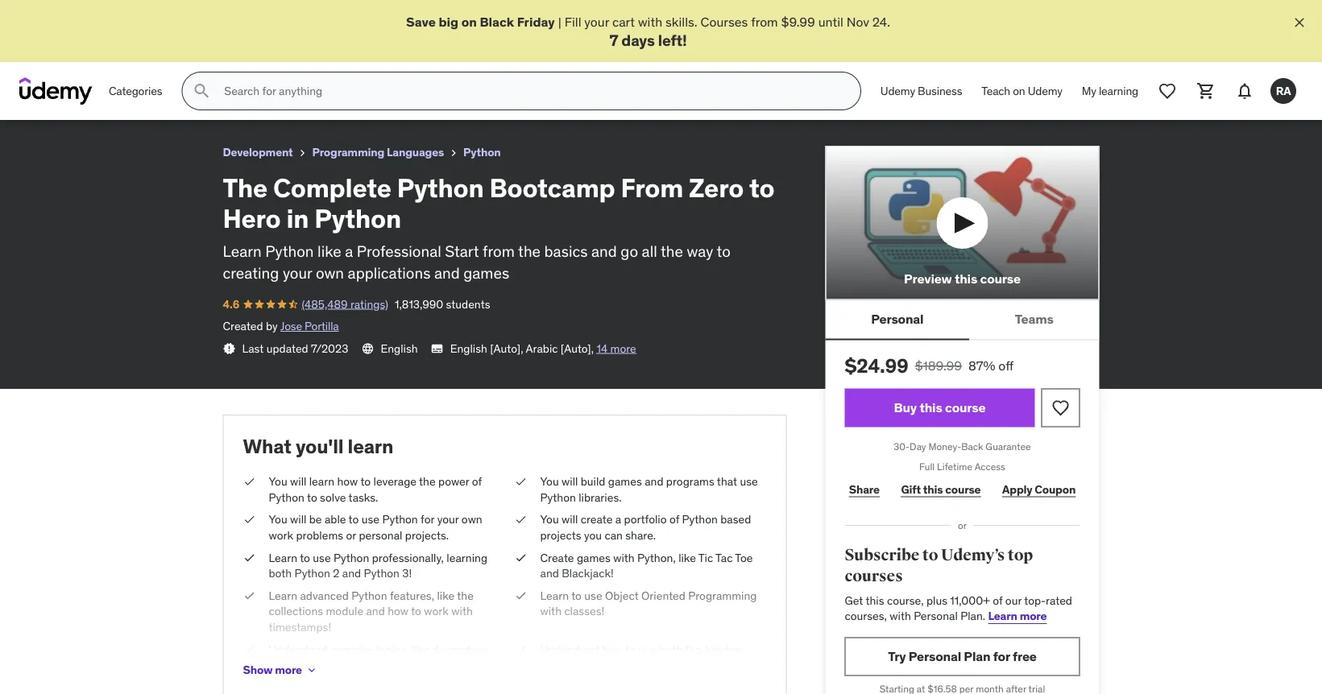 Task type: vqa. For each thing, say whether or not it's contained in the screenshot.
'Volkswagen' image
no



Task type: describe. For each thing, give the bounding box(es) containing it.
rated
[[1046, 594, 1073, 608]]

the inside you will learn how to leverage the power of python to solve tasks.
[[419, 475, 436, 489]]

days
[[622, 30, 655, 49]]

free
[[1013, 649, 1037, 665]]

be
[[309, 513, 322, 527]]

personal inside button
[[872, 311, 924, 328]]

buy this course
[[894, 400, 986, 416]]

teach on udemy link
[[972, 72, 1073, 111]]

buy
[[894, 400, 917, 416]]

with inside the get this course, plus 11,000+ of our top-rated courses, with personal plan.
[[890, 610, 911, 624]]

python up categories
[[101, 7, 145, 23]]

python left '3!'
[[364, 567, 400, 581]]

to inside understand how to use both the jupyter notebook and create .py files
[[626, 643, 636, 657]]

leverage
[[374, 475, 417, 489]]

by
[[266, 319, 278, 334]]

programming languages link
[[312, 143, 444, 163]]

understand how to use both the jupyter notebook and create .py files
[[540, 643, 740, 673]]

course for gift this course
[[946, 483, 981, 497]]

own inside you will be able to use python for your own work problems or personal projects.
[[462, 513, 483, 527]]

course language image
[[361, 343, 374, 356]]

$189.99
[[915, 358, 962, 374]]

learn more link
[[989, 610, 1047, 624]]

to inside subscribe to udemy's top courses
[[923, 546, 939, 566]]

jupyter
[[704, 643, 740, 657]]

24.
[[873, 13, 891, 30]]

can
[[605, 529, 623, 543]]

xsmall image for learn to use python professionally, learning both python 2 and python 3!
[[243, 550, 256, 566]]

will for be
[[290, 513, 307, 527]]

like right the topics,
[[412, 643, 429, 657]]

you for you will create a portfolio of python based projects you can share.
[[540, 513, 559, 527]]

back
[[962, 441, 984, 453]]

and inside you will build games and programs that use python libraries.
[[645, 475, 664, 489]]

$24.99
[[845, 354, 909, 378]]

submit search image
[[192, 82, 211, 101]]

hero for the complete python bootcamp from zero to hero in python
[[295, 7, 324, 23]]

1 horizontal spatial for
[[994, 649, 1011, 665]]

applications
[[348, 263, 431, 282]]

xsmall image for understand complex topics, like decorators.
[[243, 642, 256, 658]]

able
[[325, 513, 346, 527]]

full
[[920, 461, 935, 473]]

0 horizontal spatial programming
[[312, 145, 385, 160]]

plus
[[927, 594, 948, 608]]

preview this course
[[904, 270, 1021, 287]]

use inside you will be able to use python for your own work problems or personal projects.
[[362, 513, 380, 527]]

categories button
[[99, 72, 172, 111]]

you will create a portfolio of python based projects you can share.
[[540, 513, 751, 543]]

show
[[243, 663, 273, 678]]

xsmall image for learn advanced python features, like the collections module and how to work with timestamps!
[[243, 589, 256, 604]]

what you'll learn
[[243, 434, 394, 458]]

my learning link
[[1073, 72, 1149, 111]]

learn inside the complete python bootcamp from zero to hero in python learn python like a professional  start from the basics and go all the way to creating your own applications and games
[[223, 242, 262, 261]]

create
[[540, 551, 574, 565]]

english for english [auto], arabic [auto] , 14 more
[[450, 341, 488, 356]]

how inside understand how to use both the jupyter notebook and create .py files
[[602, 643, 623, 657]]

projects
[[540, 529, 582, 543]]

zero for the complete python bootcamp from zero to hero in python learn python like a professional  start from the basics and go all the way to creating your own applications and games
[[689, 172, 744, 204]]

for inside you will be able to use python for your own work problems or personal projects.
[[421, 513, 435, 527]]

more for show more
[[275, 663, 302, 678]]

apply
[[1003, 483, 1033, 497]]

the for the complete python bootcamp from zero to hero in python
[[13, 7, 36, 23]]

development
[[223, 145, 293, 160]]

left!
[[658, 30, 687, 49]]

and inside understand how to use both the jupyter notebook and create .py files
[[593, 659, 612, 673]]

the right all
[[661, 242, 683, 261]]

4.6
[[223, 297, 239, 312]]

the inside understand how to use both the jupyter notebook and create .py files
[[685, 643, 702, 657]]

you will build games and programs that use python libraries.
[[540, 475, 758, 505]]

use inside understand how to use both the jupyter notebook and create .py files
[[639, 643, 657, 657]]

xsmall image for understand
[[515, 642, 528, 658]]

$24.99 $189.99 87% off
[[845, 354, 1014, 378]]

udemy image
[[19, 78, 93, 105]]

based
[[721, 513, 751, 527]]

learn advanced python features, like the collections module and how to work with timestamps!
[[269, 589, 474, 635]]

languages
[[387, 145, 444, 160]]

understand for understand complex topics, like decorators.
[[269, 643, 328, 657]]

subscribe
[[845, 546, 920, 566]]

and left go
[[592, 242, 617, 261]]

my
[[1082, 84, 1097, 98]]

games inside the complete python bootcamp from zero to hero in python learn python like a professional  start from the basics and go all the way to creating your own applications and games
[[464, 263, 510, 282]]

the complete python bootcamp from zero to hero in python learn python like a professional  start from the basics and go all the way to creating your own applications and games
[[223, 172, 775, 282]]

created by jose portilla
[[223, 319, 339, 334]]

from inside 'save big on black friday | fill your cart with skills. courses from $9.99 until nov 24. 7 days left!'
[[751, 13, 778, 30]]

ratings)
[[351, 297, 389, 312]]

udemy business
[[881, 84, 963, 98]]

1,813,990
[[395, 297, 443, 312]]

0 vertical spatial learning
[[1099, 84, 1139, 98]]

a inside the complete python bootcamp from zero to hero in python learn python like a professional  start from the basics and go all the way to creating your own applications and games
[[345, 242, 353, 261]]

python inside the "you will create a portfolio of python based projects you can share."
[[682, 513, 718, 527]]

zero for the complete python bootcamp from zero to hero in python
[[249, 7, 277, 23]]

from inside the complete python bootcamp from zero to hero in python learn python like a professional  start from the basics and go all the way to creating your own applications and games
[[483, 242, 515, 261]]

0 vertical spatial more
[[611, 341, 637, 356]]

games inside create games with python, like tic tac toe and blackjack!
[[577, 551, 611, 565]]

xsmall image for you
[[515, 474, 528, 490]]

notifications image
[[1236, 82, 1255, 101]]

start
[[445, 242, 479, 261]]

until
[[819, 13, 844, 30]]

learn for with
[[540, 589, 569, 603]]

blackjack!
[[562, 567, 614, 581]]

with inside 'learn advanced python features, like the collections module and how to work with timestamps!'
[[452, 605, 473, 619]]

python inside 'learn advanced python features, like the collections module and how to work with timestamps!'
[[352, 589, 387, 603]]

bootcamp for the complete python bootcamp from zero to hero in python
[[148, 7, 211, 23]]

share button
[[845, 474, 884, 506]]

xsmall image for last updated 7/2023
[[223, 343, 236, 356]]

python up professional at the top left of the page
[[315, 203, 401, 235]]

gift this course link
[[897, 474, 986, 506]]

a inside the "you will create a portfolio of python based projects you can share."
[[616, 513, 622, 527]]

preview
[[904, 270, 952, 287]]

python left save
[[342, 7, 386, 23]]

hero for the complete python bootcamp from zero to hero in python learn python like a professional  start from the basics and go all the way to creating your own applications and games
[[223, 203, 281, 235]]

english for english
[[381, 341, 418, 356]]

jose
[[281, 319, 302, 334]]

87%
[[969, 358, 996, 374]]

shopping cart with 0 items image
[[1197, 82, 1216, 101]]

wishlist image
[[1051, 399, 1071, 418]]

object
[[605, 589, 639, 603]]

work inside you will be able to use python for your own work problems or personal projects.
[[269, 529, 293, 543]]

plan
[[964, 649, 991, 665]]

the left 'basics'
[[518, 242, 541, 261]]

cart
[[613, 13, 635, 30]]

use inside 'learn to use python professionally, learning both python 2 and python 3!'
[[313, 551, 331, 565]]

xsmall image inside the show more button
[[305, 665, 318, 678]]

english [auto], arabic [auto] , 14 more
[[450, 341, 637, 356]]

teach
[[982, 84, 1011, 98]]

with inside 'save big on black friday | fill your cart with skills. courses from $9.99 until nov 24. 7 days left!'
[[638, 13, 663, 30]]

how inside you will learn how to leverage the power of python to solve tasks.
[[337, 475, 358, 489]]

bootcamp for the complete python bootcamp from zero to hero in python learn python like a professional  start from the basics and go all the way to creating your own applications and games
[[490, 172, 615, 204]]

|
[[558, 13, 562, 30]]

will for learn
[[290, 475, 307, 489]]

in for the complete python bootcamp from zero to hero in python
[[327, 7, 339, 23]]

tic
[[699, 551, 713, 565]]

xsmall image for learn to use object oriented programming with classes!
[[515, 589, 528, 604]]

30-day money-back guarantee full lifetime access
[[894, 441, 1031, 473]]

and inside 'learn advanced python features, like the collections module and how to work with timestamps!'
[[366, 605, 385, 619]]

create inside the "you will create a portfolio of python based projects you can share."
[[581, 513, 613, 527]]

of for you
[[670, 513, 680, 527]]

python inside you will build games and programs that use python libraries.
[[540, 491, 576, 505]]

this for gift
[[924, 483, 943, 497]]

apply coupon
[[1003, 483, 1076, 497]]

gift
[[902, 483, 921, 497]]

you for you will build games and programs that use python libraries.
[[540, 475, 559, 489]]

udemy's
[[941, 546, 1005, 566]]

show more
[[243, 663, 302, 678]]

,
[[591, 341, 594, 356]]

the complete python bootcamp from zero to hero in python
[[13, 7, 386, 23]]

with inside create games with python, like tic tac toe and blackjack!
[[614, 551, 635, 565]]

(485,489 ratings)
[[302, 297, 389, 312]]

jose portilla link
[[281, 319, 339, 334]]

your inside 'save big on black friday | fill your cart with skills. courses from $9.99 until nov 24. 7 days left!'
[[585, 13, 609, 30]]

problems
[[296, 529, 343, 543]]

closed captions image
[[431, 343, 444, 355]]

programming languages
[[312, 145, 444, 160]]

gift this course
[[902, 483, 981, 497]]

guarantee
[[986, 441, 1031, 453]]

this for buy
[[920, 400, 943, 416]]

buy this course button
[[845, 389, 1035, 428]]

oriented
[[642, 589, 686, 603]]

course,
[[887, 594, 924, 608]]



Task type: locate. For each thing, give the bounding box(es) containing it.
0 vertical spatial games
[[464, 263, 510, 282]]

xsmall image left create
[[515, 550, 528, 566]]

in inside the complete python bootcamp from zero to hero in python learn python like a professional  start from the basics and go all the way to creating your own applications and games
[[286, 203, 309, 235]]

from left $9.99
[[751, 13, 778, 30]]

learn up 'classes!'
[[540, 589, 569, 603]]

python left based
[[682, 513, 718, 527]]

the up files
[[685, 643, 702, 657]]

learn for will
[[309, 475, 335, 489]]

advanced
[[300, 589, 349, 603]]

will for build
[[562, 475, 578, 489]]

complete up udemy image
[[38, 7, 98, 23]]

with up the decorators.
[[452, 605, 473, 619]]

python inside you will be able to use python for your own work problems or personal projects.
[[382, 513, 418, 527]]

day
[[910, 441, 927, 453]]

1 horizontal spatial programming
[[689, 589, 757, 603]]

udemy left my
[[1028, 84, 1063, 98]]

of right portfolio
[[670, 513, 680, 527]]

you
[[584, 529, 602, 543]]

create
[[581, 513, 613, 527], [615, 659, 647, 673]]

coupon
[[1035, 483, 1076, 497]]

you left the build
[[540, 475, 559, 489]]

like up (485,489
[[318, 242, 341, 261]]

0 horizontal spatial for
[[421, 513, 435, 527]]

you down what at the bottom left of page
[[269, 475, 287, 489]]

1 horizontal spatial in
[[327, 7, 339, 23]]

to inside you will be able to use python for your own work problems or personal projects.
[[349, 513, 359, 527]]

from right start on the top
[[483, 242, 515, 261]]

learning inside 'learn to use python professionally, learning both python 2 and python 3!'
[[447, 551, 488, 565]]

xsmall image
[[296, 147, 309, 160], [447, 147, 460, 160], [515, 474, 528, 490], [515, 550, 528, 566], [515, 642, 528, 658]]

bootcamp up 'basics'
[[490, 172, 615, 204]]

1 vertical spatial more
[[1020, 610, 1047, 624]]

2 english from the left
[[450, 341, 488, 356]]

0 vertical spatial from
[[751, 13, 778, 30]]

0 horizontal spatial on
[[462, 13, 477, 30]]

2 vertical spatial course
[[946, 483, 981, 497]]

1 understand from the left
[[269, 643, 328, 657]]

and inside create games with python, like tic tac toe and blackjack!
[[540, 567, 559, 581]]

0 horizontal spatial from
[[214, 7, 246, 23]]

1 vertical spatial how
[[388, 605, 409, 619]]

python inside you will learn how to leverage the power of python to solve tasks.
[[269, 491, 305, 505]]

1 udemy from the left
[[881, 84, 916, 98]]

with inside learn to use object oriented programming with classes!
[[540, 605, 562, 619]]

build
[[581, 475, 606, 489]]

you inside you will be able to use python for your own work problems or personal projects.
[[269, 513, 287, 527]]

0 vertical spatial both
[[269, 567, 292, 581]]

like inside the complete python bootcamp from zero to hero in python learn python like a professional  start from the basics and go all the way to creating your own applications and games
[[318, 242, 341, 261]]

both inside 'learn to use python professionally, learning both python 2 and python 3!'
[[269, 567, 292, 581]]

try
[[888, 649, 906, 665]]

and right module
[[366, 605, 385, 619]]

hero
[[295, 7, 324, 23], [223, 203, 281, 235]]

basics
[[545, 242, 588, 261]]

1 horizontal spatial a
[[616, 513, 622, 527]]

[auto], arabic
[[490, 341, 558, 356]]

1 horizontal spatial learn
[[348, 434, 394, 458]]

of for get
[[993, 594, 1003, 608]]

from for the complete python bootcamp from zero to hero in python learn python like a professional  start from the basics and go all the way to creating your own applications and games
[[621, 172, 684, 204]]

xsmall image
[[223, 343, 236, 356], [243, 474, 256, 490], [243, 512, 256, 528], [515, 512, 528, 528], [243, 550, 256, 566], [243, 589, 256, 604], [515, 589, 528, 604], [243, 642, 256, 658], [305, 665, 318, 678]]

you for you will learn how to leverage the power of python to solve tasks.
[[269, 475, 287, 489]]

understand up notebook
[[540, 643, 600, 657]]

for
[[421, 513, 435, 527], [994, 649, 1011, 665]]

programming
[[312, 145, 385, 160], [689, 589, 757, 603]]

learning right my
[[1099, 84, 1139, 98]]

the inside 'learn advanced python features, like the collections module and how to work with timestamps!'
[[457, 589, 474, 603]]

create games with python, like tic tac toe and blackjack!
[[540, 551, 753, 581]]

apply coupon button
[[998, 474, 1081, 506]]

hero inside the complete python bootcamp from zero to hero in python learn python like a professional  start from the basics and go all the way to creating your own applications and games
[[223, 203, 281, 235]]

xsmall image for you will learn how to leverage the power of python to solve tasks.
[[243, 474, 256, 490]]

1 vertical spatial zero
[[689, 172, 744, 204]]

wishlist image
[[1158, 82, 1178, 101]]

how down 'classes!'
[[602, 643, 623, 657]]

0 horizontal spatial more
[[275, 663, 302, 678]]

7
[[610, 30, 619, 49]]

1 horizontal spatial create
[[615, 659, 647, 673]]

understand inside understand how to use both the jupyter notebook and create .py files
[[540, 643, 600, 657]]

how inside 'learn advanced python features, like the collections module and how to work with timestamps!'
[[388, 605, 409, 619]]

1 english from the left
[[381, 341, 418, 356]]

nov
[[847, 13, 870, 30]]

1 vertical spatial for
[[994, 649, 1011, 665]]

like left 'tic'
[[679, 551, 696, 565]]

and down start on the top
[[434, 263, 460, 282]]

0 vertical spatial course
[[981, 270, 1021, 287]]

more
[[611, 341, 637, 356], [1020, 610, 1047, 624], [275, 663, 302, 678]]

1 horizontal spatial udemy
[[1028, 84, 1063, 98]]

will inside you will build games and programs that use python libraries.
[[562, 475, 578, 489]]

0 vertical spatial a
[[345, 242, 353, 261]]

more for learn more
[[1020, 610, 1047, 624]]

share.
[[626, 529, 656, 543]]

on right the teach
[[1013, 84, 1026, 98]]

1,813,990 students
[[395, 297, 490, 312]]

like right features,
[[437, 589, 455, 603]]

this for preview
[[955, 270, 978, 287]]

teams
[[1015, 311, 1054, 328]]

programming inside learn to use object oriented programming with classes!
[[689, 589, 757, 603]]

0 horizontal spatial complete
[[38, 7, 98, 23]]

on inside 'save big on black friday | fill your cart with skills. courses from $9.99 until nov 24. 7 days left!'
[[462, 13, 477, 30]]

complete for the complete python bootcamp from zero to hero in python
[[38, 7, 98, 23]]

xsmall image right the decorators.
[[515, 642, 528, 658]]

and inside 'learn to use python professionally, learning both python 2 and python 3!'
[[342, 567, 361, 581]]

will inside you will learn how to leverage the power of python to solve tasks.
[[290, 475, 307, 489]]

learn more
[[989, 610, 1047, 624]]

2 vertical spatial how
[[602, 643, 623, 657]]

0 horizontal spatial from
[[483, 242, 515, 261]]

create left .py
[[615, 659, 647, 673]]

1 horizontal spatial english
[[450, 341, 488, 356]]

personal down the plus at right bottom
[[914, 610, 958, 624]]

1 horizontal spatial the
[[223, 172, 268, 204]]

7/2023
[[311, 341, 349, 356]]

learn inside 'learn to use python professionally, learning both python 2 and python 3!'
[[269, 551, 297, 565]]

python up 2
[[334, 551, 369, 565]]

1 vertical spatial your
[[283, 263, 312, 282]]

0 horizontal spatial in
[[286, 203, 309, 235]]

2 horizontal spatial your
[[585, 13, 609, 30]]

use up .py
[[639, 643, 657, 657]]

preview this course button
[[826, 146, 1100, 300]]

xsmall image right development link
[[296, 147, 309, 160]]

personal right try at bottom right
[[909, 649, 962, 665]]

0 vertical spatial create
[[581, 513, 613, 527]]

more right "show"
[[275, 663, 302, 678]]

learn down problems
[[269, 551, 297, 565]]

will inside you will be able to use python for your own work problems or personal projects.
[[290, 513, 307, 527]]

0 vertical spatial from
[[214, 7, 246, 23]]

python left solve
[[269, 491, 305, 505]]

use down problems
[[313, 551, 331, 565]]

your inside the complete python bootcamp from zero to hero in python learn python like a professional  start from the basics and go all the way to creating your own applications and games
[[283, 263, 312, 282]]

2 vertical spatial of
[[993, 594, 1003, 608]]

more inside button
[[275, 663, 302, 678]]

teams button
[[970, 300, 1100, 339]]

you
[[269, 475, 287, 489], [540, 475, 559, 489], [269, 513, 287, 527], [540, 513, 559, 527]]

get
[[845, 594, 864, 608]]

you inside you will build games and programs that use python libraries.
[[540, 475, 559, 489]]

more right 14
[[611, 341, 637, 356]]

tac
[[716, 551, 733, 565]]

0 horizontal spatial or
[[346, 529, 356, 543]]

complete inside the complete python bootcamp from zero to hero in python learn python like a professional  start from the basics and go all the way to creating your own applications and games
[[273, 172, 392, 204]]

this right gift
[[924, 483, 943, 497]]

1 horizontal spatial your
[[437, 513, 459, 527]]

of inside you will learn how to leverage the power of python to solve tasks.
[[472, 475, 482, 489]]

0 horizontal spatial english
[[381, 341, 418, 356]]

english
[[381, 341, 418, 356], [450, 341, 488, 356]]

1 horizontal spatial both
[[659, 643, 683, 657]]

try personal plan for free
[[888, 649, 1037, 665]]

games up the blackjack!
[[577, 551, 611, 565]]

save big on black friday | fill your cart with skills. courses from $9.99 until nov 24. 7 days left!
[[406, 13, 891, 49]]

business
[[918, 84, 963, 98]]

1 horizontal spatial on
[[1013, 84, 1026, 98]]

learn inside learn to use object oriented programming with classes!
[[540, 589, 569, 603]]

and left programs
[[645, 475, 664, 489]]

programming down the tac at right
[[689, 589, 757, 603]]

the left power on the left of the page
[[419, 475, 436, 489]]

fill
[[565, 13, 582, 30]]

learn up collections
[[269, 589, 297, 603]]

0 vertical spatial personal
[[872, 311, 924, 328]]

python up projects
[[540, 491, 576, 505]]

complete for the complete python bootcamp from zero to hero in python learn python like a professional  start from the basics and go all the way to creating your own applications and games
[[273, 172, 392, 204]]

0 horizontal spatial how
[[337, 475, 358, 489]]

teach on udemy
[[982, 84, 1063, 98]]

0 vertical spatial own
[[316, 263, 344, 282]]

your up (485,489
[[283, 263, 312, 282]]

collections
[[269, 605, 323, 619]]

Search for anything text field
[[221, 78, 841, 105]]

learn to use object oriented programming with classes!
[[540, 589, 757, 619]]

complex
[[331, 643, 373, 657]]

work inside 'learn advanced python features, like the collections module and how to work with timestamps!'
[[424, 605, 449, 619]]

0 horizontal spatial work
[[269, 529, 293, 543]]

0 vertical spatial how
[[337, 475, 358, 489]]

way
[[687, 242, 714, 261]]

1 vertical spatial own
[[462, 513, 483, 527]]

1 horizontal spatial or
[[958, 520, 967, 532]]

personal inside the get this course, plus 11,000+ of our top-rated courses, with personal plan.
[[914, 610, 958, 624]]

with down can
[[614, 551, 635, 565]]

learn inside you will learn how to leverage the power of python to solve tasks.
[[309, 475, 335, 489]]

2 vertical spatial more
[[275, 663, 302, 678]]

0 vertical spatial the
[[13, 7, 36, 23]]

how up solve
[[337, 475, 358, 489]]

python right languages
[[464, 145, 501, 160]]

programs
[[666, 475, 715, 489]]

courses
[[845, 567, 903, 586]]

of inside the "you will create a portfolio of python based projects you can share."
[[670, 513, 680, 527]]

a up can
[[616, 513, 622, 527]]

python up creating at left
[[265, 242, 314, 261]]

0 horizontal spatial own
[[316, 263, 344, 282]]

bootcamp inside the complete python bootcamp from zero to hero in python learn python like a professional  start from the basics and go all the way to creating your own applications and games
[[490, 172, 615, 204]]

your up the projects.
[[437, 513, 459, 527]]

from inside the complete python bootcamp from zero to hero in python learn python like a professional  start from the basics and go all the way to creating your own applications and games
[[621, 172, 684, 204]]

this inside the get this course, plus 11,000+ of our top-rated courses, with personal plan.
[[866, 594, 885, 608]]

work left problems
[[269, 529, 293, 543]]

categories
[[109, 84, 162, 98]]

portilla
[[305, 319, 339, 334]]

learn for collections
[[269, 589, 297, 603]]

1 vertical spatial course
[[945, 400, 986, 416]]

programming left languages
[[312, 145, 385, 160]]

save
[[406, 13, 436, 30]]

will left be
[[290, 513, 307, 527]]

2 vertical spatial personal
[[909, 649, 962, 665]]

learn down our
[[989, 610, 1018, 624]]

will inside the "you will create a portfolio of python based projects you can share."
[[562, 513, 578, 527]]

you left be
[[269, 513, 287, 527]]

learn up creating at left
[[223, 242, 262, 261]]

what
[[243, 434, 292, 458]]

1 vertical spatial in
[[286, 203, 309, 235]]

use up personal
[[362, 513, 380, 527]]

0 horizontal spatial a
[[345, 242, 353, 261]]

1 vertical spatial from
[[621, 172, 684, 204]]

of inside the get this course, plus 11,000+ of our top-rated courses, with personal plan.
[[993, 594, 1003, 608]]

2 understand from the left
[[540, 643, 600, 657]]

projects.
[[405, 529, 449, 543]]

how down features,
[[388, 605, 409, 619]]

complete
[[38, 7, 98, 23], [273, 172, 392, 204]]

to inside learn to use object oriented programming with classes!
[[572, 589, 582, 603]]

and right 2
[[342, 567, 361, 581]]

or inside you will be able to use python for your own work problems or personal projects.
[[346, 529, 356, 543]]

python left 2
[[295, 567, 330, 581]]

updated
[[267, 341, 308, 356]]

xsmall image right power on the left of the page
[[515, 474, 528, 490]]

1 horizontal spatial how
[[388, 605, 409, 619]]

python down languages
[[397, 172, 484, 204]]

will down what you'll learn
[[290, 475, 307, 489]]

1 vertical spatial programming
[[689, 589, 757, 603]]

0 vertical spatial in
[[327, 7, 339, 23]]

ra link
[[1265, 72, 1303, 111]]

xsmall image left python link
[[447, 147, 460, 160]]

this up courses,
[[866, 594, 885, 608]]

course up teams
[[981, 270, 1021, 287]]

1 horizontal spatial hero
[[295, 7, 324, 23]]

2 horizontal spatial how
[[602, 643, 623, 657]]

0 horizontal spatial udemy
[[881, 84, 916, 98]]

top-
[[1025, 594, 1046, 608]]

2 horizontal spatial more
[[1020, 610, 1047, 624]]

created
[[223, 319, 263, 334]]

0 horizontal spatial of
[[472, 475, 482, 489]]

course up back
[[945, 400, 986, 416]]

0 horizontal spatial both
[[269, 567, 292, 581]]

toe
[[735, 551, 753, 565]]

big
[[439, 13, 459, 30]]

0 vertical spatial hero
[[295, 7, 324, 23]]

solve
[[320, 491, 346, 505]]

1 vertical spatial a
[[616, 513, 622, 527]]

get this course, plus 11,000+ of our top-rated courses, with personal plan.
[[845, 594, 1073, 624]]

from for the complete python bootcamp from zero to hero in python
[[214, 7, 246, 23]]

0 horizontal spatial your
[[283, 263, 312, 282]]

and down create
[[540, 567, 559, 581]]

last
[[242, 341, 264, 356]]

learning
[[1099, 84, 1139, 98], [447, 551, 488, 565]]

0 vertical spatial your
[[585, 13, 609, 30]]

personal down preview
[[872, 311, 924, 328]]

course for preview this course
[[981, 270, 1021, 287]]

create inside understand how to use both the jupyter notebook and create .py files
[[615, 659, 647, 673]]

own inside the complete python bootcamp from zero to hero in python learn python like a professional  start from the basics and go all the way to creating your own applications and games
[[316, 263, 344, 282]]

in for the complete python bootcamp from zero to hero in python learn python like a professional  start from the basics and go all the way to creating your own applications and games
[[286, 203, 309, 235]]

.py
[[649, 659, 664, 673]]

both up collections
[[269, 567, 292, 581]]

0 horizontal spatial the
[[13, 7, 36, 23]]

this right buy
[[920, 400, 943, 416]]

2
[[333, 567, 340, 581]]

for up the projects.
[[421, 513, 435, 527]]

1 vertical spatial of
[[670, 513, 680, 527]]

1 horizontal spatial bootcamp
[[490, 172, 615, 204]]

like inside create games with python, like tic tac toe and blackjack!
[[679, 551, 696, 565]]

to inside 'learn advanced python features, like the collections module and how to work with timestamps!'
[[411, 605, 422, 619]]

files
[[667, 659, 687, 673]]

2 vertical spatial your
[[437, 513, 459, 527]]

with left 'classes!'
[[540, 605, 562, 619]]

will up projects
[[562, 513, 578, 527]]

use up 'classes!'
[[585, 589, 603, 603]]

tab list
[[826, 300, 1100, 341]]

of left our
[[993, 594, 1003, 608]]

1 horizontal spatial own
[[462, 513, 483, 527]]

the right features,
[[457, 589, 474, 603]]

xsmall image for you will create a portfolio of python based projects you can share.
[[515, 512, 528, 528]]

1 vertical spatial create
[[615, 659, 647, 673]]

your right fill in the left top of the page
[[585, 13, 609, 30]]

games inside you will build games and programs that use python libraries.
[[608, 475, 642, 489]]

zero inside the complete python bootcamp from zero to hero in python learn python like a professional  start from the basics and go all the way to creating your own applications and games
[[689, 172, 744, 204]]

1 horizontal spatial zero
[[689, 172, 744, 204]]

will left the build
[[562, 475, 578, 489]]

both up files
[[659, 643, 683, 657]]

more down top-
[[1020, 610, 1047, 624]]

xsmall image for you will be able to use python for your own work problems or personal projects.
[[243, 512, 256, 528]]

bootcamp up submit search icon
[[148, 7, 211, 23]]

the inside the complete python bootcamp from zero to hero in python learn python like a professional  start from the basics and go all the way to creating your own applications and games
[[223, 172, 268, 204]]

1 vertical spatial on
[[1013, 84, 1026, 98]]

lifetime
[[938, 461, 973, 473]]

[auto]
[[561, 341, 591, 356]]

go
[[621, 242, 638, 261]]

off
[[999, 358, 1014, 374]]

money-
[[929, 441, 962, 453]]

1 vertical spatial learning
[[447, 551, 488, 565]]

a up applications
[[345, 242, 353, 261]]

1 vertical spatial bootcamp
[[490, 172, 615, 204]]

0 horizontal spatial hero
[[223, 203, 281, 235]]

0 horizontal spatial zero
[[249, 7, 277, 23]]

2 vertical spatial games
[[577, 551, 611, 565]]

try personal plan for free link
[[845, 638, 1080, 677]]

2 udemy from the left
[[1028, 84, 1063, 98]]

1 vertical spatial work
[[424, 605, 449, 619]]

1 horizontal spatial more
[[611, 341, 637, 356]]

for left free
[[994, 649, 1011, 665]]

0 vertical spatial learn
[[348, 434, 394, 458]]

of right power on the left of the page
[[472, 475, 482, 489]]

skills.
[[666, 13, 698, 30]]

python
[[101, 7, 145, 23], [342, 7, 386, 23], [464, 145, 501, 160], [397, 172, 484, 204], [315, 203, 401, 235], [265, 242, 314, 261], [269, 491, 305, 505], [540, 491, 576, 505], [382, 513, 418, 527], [682, 513, 718, 527], [334, 551, 369, 565], [295, 567, 330, 581], [364, 567, 400, 581], [352, 589, 387, 603]]

learn for both
[[269, 551, 297, 565]]

with up "days"
[[638, 13, 663, 30]]

close image
[[1292, 15, 1308, 31]]

python up module
[[352, 589, 387, 603]]

courses
[[701, 13, 748, 30]]

0 horizontal spatial create
[[581, 513, 613, 527]]

11,000+
[[951, 594, 991, 608]]

games down start on the top
[[464, 263, 510, 282]]

0 horizontal spatial learn
[[309, 475, 335, 489]]

1 horizontal spatial learning
[[1099, 84, 1139, 98]]

1 horizontal spatial of
[[670, 513, 680, 527]]

in
[[327, 7, 339, 23], [286, 203, 309, 235]]

python link
[[464, 143, 501, 163]]

1 vertical spatial the
[[223, 172, 268, 204]]

english right closed captions icon
[[450, 341, 488, 356]]

use inside learn to use object oriented programming with classes!
[[585, 589, 603, 603]]

tab list containing personal
[[826, 300, 1100, 341]]

learn inside 'learn advanced python features, like the collections module and how to work with timestamps!'
[[269, 589, 297, 603]]

from
[[214, 7, 246, 23], [621, 172, 684, 204]]

that
[[717, 475, 738, 489]]

1 horizontal spatial understand
[[540, 643, 600, 657]]

0 vertical spatial complete
[[38, 7, 98, 23]]

like inside 'learn advanced python features, like the collections module and how to work with timestamps!'
[[437, 589, 455, 603]]

use inside you will build games and programs that use python libraries.
[[740, 475, 758, 489]]

to inside 'learn to use python professionally, learning both python 2 and python 3!'
[[300, 551, 310, 565]]

own up (485,489
[[316, 263, 344, 282]]

all
[[642, 242, 658, 261]]

0 vertical spatial for
[[421, 513, 435, 527]]

or left personal
[[346, 529, 356, 543]]

understand down timestamps!
[[269, 643, 328, 657]]

the for the complete python bootcamp from zero to hero in python learn python like a professional  start from the basics and go all the way to creating your own applications and games
[[223, 172, 268, 204]]

how
[[337, 475, 358, 489], [388, 605, 409, 619], [602, 643, 623, 657]]

1 horizontal spatial complete
[[273, 172, 392, 204]]

30-
[[894, 441, 910, 453]]

1 vertical spatial from
[[483, 242, 515, 261]]

xsmall image for create
[[515, 550, 528, 566]]

will for create
[[562, 513, 578, 527]]

your inside you will be able to use python for your own work problems or personal projects.
[[437, 513, 459, 527]]

learn for you'll
[[348, 434, 394, 458]]

you for you will be able to use python for your own work problems or personal projects.
[[269, 513, 287, 527]]

course for buy this course
[[945, 400, 986, 416]]

you will learn how to leverage the power of python to solve tasks.
[[269, 475, 482, 505]]

own down power on the left of the page
[[462, 513, 483, 527]]

decorators.
[[432, 643, 489, 657]]

1 vertical spatial both
[[659, 643, 683, 657]]

0 vertical spatial of
[[472, 475, 482, 489]]

0 vertical spatial work
[[269, 529, 293, 543]]

0 vertical spatial zero
[[249, 7, 277, 23]]

both inside understand how to use both the jupyter notebook and create .py files
[[659, 643, 683, 657]]

you inside the "you will create a portfolio of python based projects you can share."
[[540, 513, 559, 527]]

1 horizontal spatial from
[[751, 13, 778, 30]]

understand for understand how to use both the jupyter notebook and create .py files
[[540, 643, 600, 657]]

1 vertical spatial hero
[[223, 203, 281, 235]]

and right notebook
[[593, 659, 612, 673]]

this for get
[[866, 594, 885, 608]]

1 vertical spatial complete
[[273, 172, 392, 204]]

udemy left business
[[881, 84, 916, 98]]

notebook
[[540, 659, 590, 673]]

you inside you will learn how to leverage the power of python to solve tasks.
[[269, 475, 287, 489]]

0 horizontal spatial learning
[[447, 551, 488, 565]]



